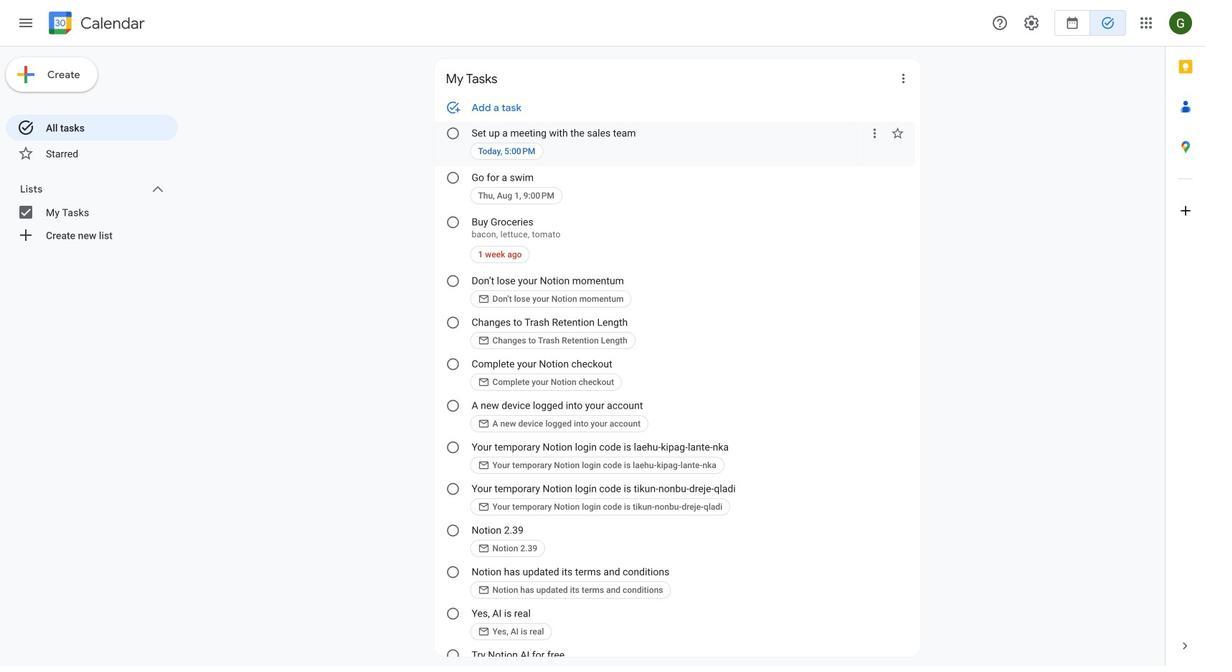 Task type: vqa. For each thing, say whether or not it's contained in the screenshot.
heading in the top left of the page
yes



Task type: locate. For each thing, give the bounding box(es) containing it.
tasks sidebar image
[[17, 14, 34, 32]]

support menu image
[[992, 14, 1009, 32]]

calendar element
[[46, 9, 145, 40]]

heading
[[77, 15, 145, 32]]

heading inside calendar 'element'
[[77, 15, 145, 32]]

tab list
[[1166, 47, 1205, 626]]



Task type: describe. For each thing, give the bounding box(es) containing it.
settings menu image
[[1023, 14, 1040, 32]]



